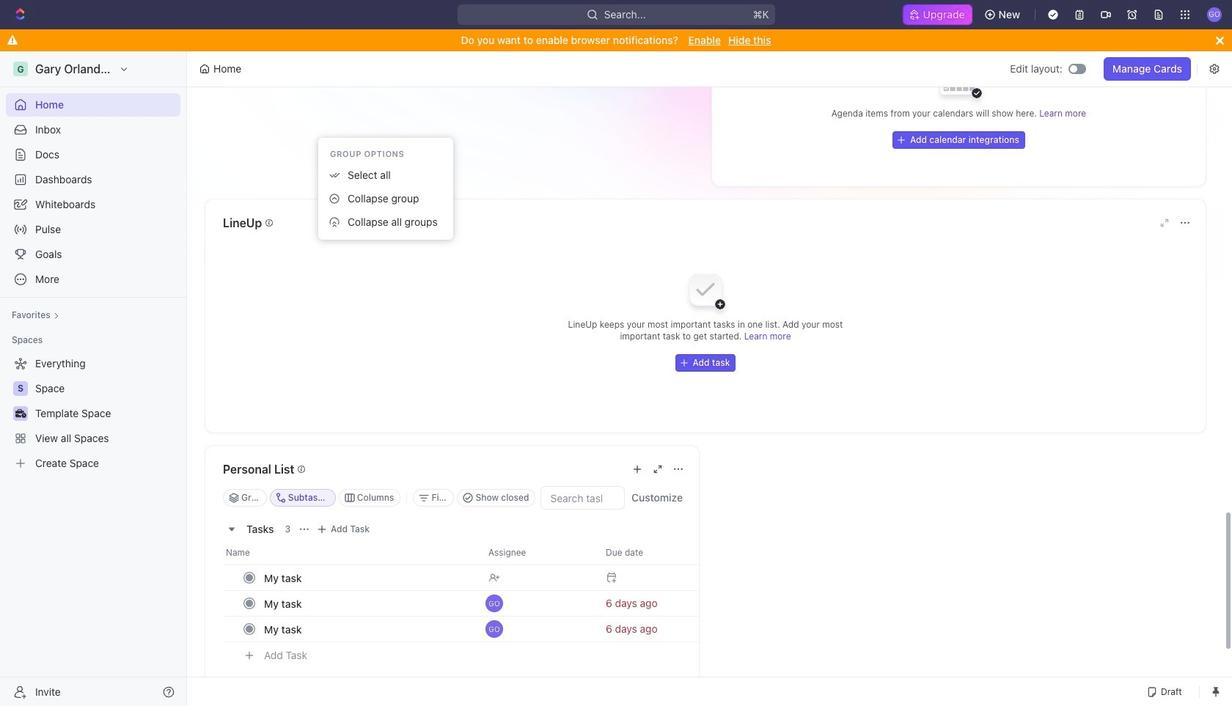 Task type: describe. For each thing, give the bounding box(es) containing it.
tree inside sidebar navigation
[[6, 352, 181, 475]]

sidebar navigation
[[0, 51, 187, 707]]



Task type: vqa. For each thing, say whether or not it's contained in the screenshot.
your
no



Task type: locate. For each thing, give the bounding box(es) containing it.
Search tasks... text field
[[542, 487, 624, 509]]

tree
[[6, 352, 181, 475]]



